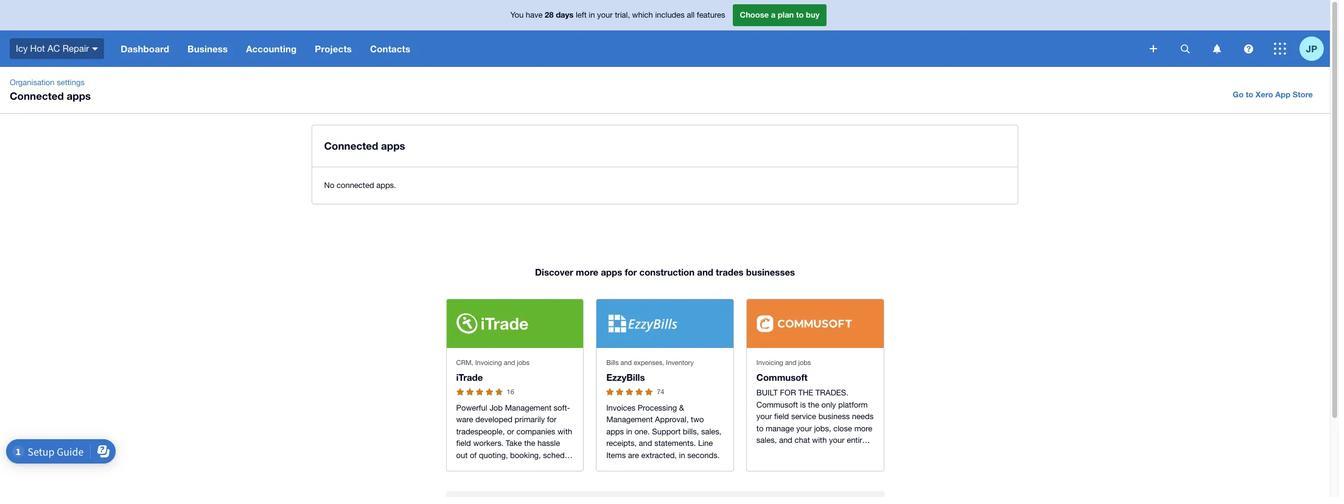 Task type: describe. For each thing, give the bounding box(es) containing it.
crm, invoicing and jobs itrade
[[456, 359, 530, 383]]

invoices
[[606, 404, 636, 413]]

your inside you have 28 days left in your trial, which includes all features
[[597, 11, 613, 20]]

choose a plan to buy
[[740, 10, 820, 20]]

icy hot ac repair
[[16, 43, 89, 53]]

navigation inside banner
[[112, 30, 1141, 67]]

bills and expenses, inventory ezzybills
[[606, 359, 694, 383]]

trial,
[[615, 11, 630, 20]]

jobs inside invoicing and jobs commusoft built for the trades. commusoft is the only platform your field service business needs to manage your jobs, close more sales, and chat with your entire team.
[[798, 359, 811, 366]]

platform
[[838, 400, 868, 410]]

contacts button
[[361, 30, 420, 67]]

business button
[[178, 30, 237, 67]]

organisation
[[10, 78, 55, 87]]

ezzybills app logo image
[[606, 313, 680, 334]]

connected
[[337, 181, 374, 190]]

business
[[187, 43, 228, 54]]

have
[[526, 11, 543, 20]]

inventory
[[666, 359, 694, 366]]

you
[[510, 11, 524, 20]]

0 vertical spatial more
[[576, 267, 598, 278]]

1 horizontal spatial in
[[626, 427, 632, 436]]

commusoft link
[[757, 372, 808, 383]]

discover
[[535, 267, 573, 278]]

management
[[606, 415, 653, 425]]

icy
[[16, 43, 28, 53]]

connected apps
[[324, 139, 405, 152]]

itrade
[[456, 372, 483, 383]]

businesses
[[746, 267, 795, 278]]

go
[[1233, 89, 1244, 99]]

apps inside "invoices processing & management approval, two apps in one. support bills, sales, receipts, and statements. line items are extracted, in seconds."
[[606, 427, 624, 436]]

processing
[[638, 404, 677, 413]]

dashboard link
[[112, 30, 178, 67]]

in inside you have 28 days left in your trial, which includes all features
[[589, 11, 595, 20]]

buy
[[806, 10, 820, 20]]

to inside invoicing and jobs commusoft built for the trades. commusoft is the only platform your field service business needs to manage your jobs, close more sales, and chat with your entire team.
[[757, 424, 764, 433]]

app
[[1275, 89, 1291, 99]]

chat
[[795, 436, 810, 445]]

close
[[833, 424, 852, 433]]

you have 28 days left in your trial, which includes all features
[[510, 10, 725, 20]]

icy hot ac repair button
[[0, 30, 112, 67]]

2 horizontal spatial in
[[679, 451, 685, 460]]

for
[[780, 389, 796, 398]]

expenses,
[[634, 359, 664, 366]]

and left trades
[[697, 267, 713, 278]]

all
[[687, 11, 695, 20]]

is
[[800, 400, 806, 410]]

itrade app logo image
[[456, 313, 528, 334]]

1 commusoft from the top
[[757, 372, 808, 383]]

sales, inside "invoices processing & management approval, two apps in one. support bills, sales, receipts, and statements. line items are extracted, in seconds."
[[701, 427, 722, 436]]

74
[[657, 389, 664, 396]]

apps.
[[376, 181, 396, 190]]

jp button
[[1300, 30, 1330, 67]]

contacts
[[370, 43, 410, 54]]

banner containing jp
[[0, 0, 1330, 67]]

more inside invoicing and jobs commusoft built for the trades. commusoft is the only platform your field service business needs to manage your jobs, close more sales, and chat with your entire team.
[[854, 424, 872, 433]]

jp
[[1306, 43, 1317, 54]]

plan
[[778, 10, 794, 20]]

entire
[[847, 436, 866, 445]]

commusoft app logo image
[[757, 315, 852, 332]]

built
[[757, 389, 778, 398]]

1 horizontal spatial svg image
[[1213, 44, 1221, 53]]

receipts,
[[606, 439, 637, 448]]

invoicing inside crm, invoicing and jobs itrade
[[475, 359, 502, 366]]

projects
[[315, 43, 352, 54]]

no
[[324, 181, 334, 190]]

features
[[697, 11, 725, 20]]

go to xero app store
[[1233, 89, 1313, 99]]

field
[[774, 412, 789, 421]]

jobs inside crm, invoicing and jobs itrade
[[517, 359, 530, 366]]

line
[[698, 439, 713, 448]]

28
[[545, 10, 554, 20]]

1 vertical spatial connected
[[324, 139, 378, 152]]

svg image inside icy hot ac repair popup button
[[92, 47, 98, 50]]

ezzybills link
[[606, 372, 645, 383]]

left
[[576, 11, 587, 20]]

bills,
[[683, 427, 699, 436]]

16
[[507, 389, 514, 396]]



Task type: vqa. For each thing, say whether or not it's contained in the screenshot.
send
no



Task type: locate. For each thing, give the bounding box(es) containing it.
invoicing
[[475, 359, 502, 366], [757, 359, 783, 366]]

and inside "invoices processing & management approval, two apps in one. support bills, sales, receipts, and statements. line items are extracted, in seconds."
[[639, 439, 652, 448]]

dashboard
[[121, 43, 169, 54]]

invoices processing & management approval, two apps in one. support bills, sales, receipts, and statements. line items are extracted, in seconds.
[[606, 404, 722, 460]]

the
[[808, 400, 819, 410]]

apps left for
[[601, 267, 622, 278]]

go to xero app store link
[[1225, 85, 1320, 105]]

only
[[821, 400, 836, 410]]

2 horizontal spatial svg image
[[1244, 44, 1253, 53]]

more down needs
[[854, 424, 872, 433]]

svg image
[[1213, 44, 1221, 53], [1244, 44, 1253, 53], [92, 47, 98, 50]]

2 jobs from the left
[[798, 359, 811, 366]]

accounting button
[[237, 30, 306, 67]]

one.
[[634, 427, 650, 436]]

0 vertical spatial to
[[796, 10, 804, 20]]

1 horizontal spatial connected
[[324, 139, 378, 152]]

extracted,
[[641, 451, 677, 460]]

a
[[771, 10, 776, 20]]

are
[[628, 451, 639, 460]]

your down close
[[829, 436, 845, 445]]

1 horizontal spatial svg image
[[1181, 44, 1190, 53]]

to left buy
[[796, 10, 804, 20]]

apps up apps.
[[381, 139, 405, 152]]

xero
[[1256, 89, 1273, 99]]

for
[[625, 267, 637, 278]]

ezzybills
[[606, 372, 645, 383]]

settings
[[57, 78, 85, 87]]

1 vertical spatial commusoft
[[757, 400, 798, 410]]

your down service
[[796, 424, 812, 433]]

ac
[[47, 43, 60, 53]]

navigation
[[112, 30, 1141, 67]]

0 horizontal spatial svg image
[[92, 47, 98, 50]]

and down one.
[[639, 439, 652, 448]]

2 vertical spatial to
[[757, 424, 764, 433]]

jobs up commusoft link in the right bottom of the page
[[798, 359, 811, 366]]

jobs down itrade app logo
[[517, 359, 530, 366]]

connected down organisation
[[10, 89, 64, 102]]

repair
[[62, 43, 89, 53]]

items
[[606, 451, 626, 460]]

2 horizontal spatial svg image
[[1274, 43, 1286, 55]]

0 horizontal spatial more
[[576, 267, 598, 278]]

organisation settings link
[[5, 77, 89, 89]]

includes
[[655, 11, 685, 20]]

two
[[691, 415, 704, 425]]

and down manage
[[779, 436, 792, 445]]

organisation settings connected apps
[[10, 78, 91, 102]]

0 horizontal spatial in
[[589, 11, 595, 20]]

1 horizontal spatial invoicing
[[757, 359, 783, 366]]

connected up connected
[[324, 139, 378, 152]]

1 invoicing from the left
[[475, 359, 502, 366]]

svg image
[[1274, 43, 1286, 55], [1181, 44, 1190, 53], [1150, 45, 1157, 52]]

to inside banner
[[796, 10, 804, 20]]

in right left on the top left of page
[[589, 11, 595, 20]]

2 invoicing from the left
[[757, 359, 783, 366]]

team.
[[757, 448, 776, 457]]

days
[[556, 10, 574, 20]]

sales, up team.
[[757, 436, 777, 445]]

support
[[652, 427, 681, 436]]

no connected apps.
[[324, 181, 396, 190]]

which
[[632, 11, 653, 20]]

crm,
[[456, 359, 473, 366]]

invoicing right the crm,
[[475, 359, 502, 366]]

and right bills
[[621, 359, 632, 366]]

0 vertical spatial in
[[589, 11, 595, 20]]

and up 16
[[504, 359, 515, 366]]

navigation containing dashboard
[[112, 30, 1141, 67]]

connected
[[10, 89, 64, 102], [324, 139, 378, 152]]

0 horizontal spatial svg image
[[1150, 45, 1157, 52]]

Search apps, industries, tasks and more... field
[[475, 492, 884, 497]]

0 horizontal spatial sales,
[[701, 427, 722, 436]]

1 horizontal spatial more
[[854, 424, 872, 433]]

construction
[[639, 267, 695, 278]]

commusoft
[[757, 372, 808, 383], [757, 400, 798, 410]]

2 commusoft from the top
[[757, 400, 798, 410]]

0 horizontal spatial jobs
[[517, 359, 530, 366]]

2 vertical spatial in
[[679, 451, 685, 460]]

bills
[[606, 359, 619, 366]]

projects button
[[306, 30, 361, 67]]

0 horizontal spatial to
[[757, 424, 764, 433]]

1 jobs from the left
[[517, 359, 530, 366]]

needs
[[852, 412, 874, 421]]

accounting
[[246, 43, 297, 54]]

to left manage
[[757, 424, 764, 433]]

discover more apps for construction and trades businesses
[[535, 267, 795, 278]]

0 vertical spatial connected
[[10, 89, 64, 102]]

1 vertical spatial to
[[1246, 89, 1253, 99]]

2 horizontal spatial to
[[1246, 89, 1253, 99]]

0 vertical spatial commusoft
[[757, 372, 808, 383]]

business
[[818, 412, 850, 421]]

trades
[[716, 267, 744, 278]]

choose
[[740, 10, 769, 20]]

and inside bills and expenses, inventory ezzybills
[[621, 359, 632, 366]]

manage
[[766, 424, 794, 433]]

apps
[[67, 89, 91, 102], [381, 139, 405, 152], [601, 267, 622, 278], [606, 427, 624, 436]]

your left the field
[[757, 412, 772, 421]]

service
[[791, 412, 816, 421]]

sales, inside invoicing and jobs commusoft built for the trades. commusoft is the only platform your field service business needs to manage your jobs, close more sales, and chat with your entire team.
[[757, 436, 777, 445]]

commusoft up the for at the bottom right
[[757, 372, 808, 383]]

None search field
[[446, 491, 884, 497]]

connected inside organisation settings connected apps
[[10, 89, 64, 102]]

statements.
[[654, 439, 696, 448]]

to right go
[[1246, 89, 1253, 99]]

and
[[697, 267, 713, 278], [504, 359, 515, 366], [621, 359, 632, 366], [785, 359, 796, 366], [779, 436, 792, 445], [639, 439, 652, 448]]

your left trial,
[[597, 11, 613, 20]]

0 horizontal spatial connected
[[10, 89, 64, 102]]

1 horizontal spatial jobs
[[798, 359, 811, 366]]

invoicing up commusoft link in the right bottom of the page
[[757, 359, 783, 366]]

1 horizontal spatial to
[[796, 10, 804, 20]]

apps inside organisation settings connected apps
[[67, 89, 91, 102]]

banner
[[0, 0, 1330, 67]]

1 horizontal spatial sales,
[[757, 436, 777, 445]]

seconds.
[[687, 451, 720, 460]]

commusoft up the field
[[757, 400, 798, 410]]

sales,
[[701, 427, 722, 436], [757, 436, 777, 445]]

&
[[679, 404, 684, 413]]

in down statements.
[[679, 451, 685, 460]]

apps up receipts,
[[606, 427, 624, 436]]

1 vertical spatial in
[[626, 427, 632, 436]]

sales, up line
[[701, 427, 722, 436]]

the
[[798, 389, 813, 398]]

approval,
[[655, 415, 689, 425]]

trades.
[[816, 389, 848, 398]]

and inside crm, invoicing and jobs itrade
[[504, 359, 515, 366]]

and up commusoft link in the right bottom of the page
[[785, 359, 796, 366]]

in down management
[[626, 427, 632, 436]]

store
[[1293, 89, 1313, 99]]

0 horizontal spatial invoicing
[[475, 359, 502, 366]]

in
[[589, 11, 595, 20], [626, 427, 632, 436], [679, 451, 685, 460]]

more
[[576, 267, 598, 278], [854, 424, 872, 433]]

jobs,
[[814, 424, 831, 433]]

1 vertical spatial more
[[854, 424, 872, 433]]

hot
[[30, 43, 45, 53]]

jobs
[[517, 359, 530, 366], [798, 359, 811, 366]]

more right "discover"
[[576, 267, 598, 278]]

with
[[812, 436, 827, 445]]

invoicing and jobs commusoft built for the trades. commusoft is the only platform your field service business needs to manage your jobs, close more sales, and chat with your entire team.
[[757, 359, 874, 457]]

apps down settings
[[67, 89, 91, 102]]

to
[[796, 10, 804, 20], [1246, 89, 1253, 99], [757, 424, 764, 433]]

invoicing inside invoicing and jobs commusoft built for the trades. commusoft is the only platform your field service business needs to manage your jobs, close more sales, and chat with your entire team.
[[757, 359, 783, 366]]



